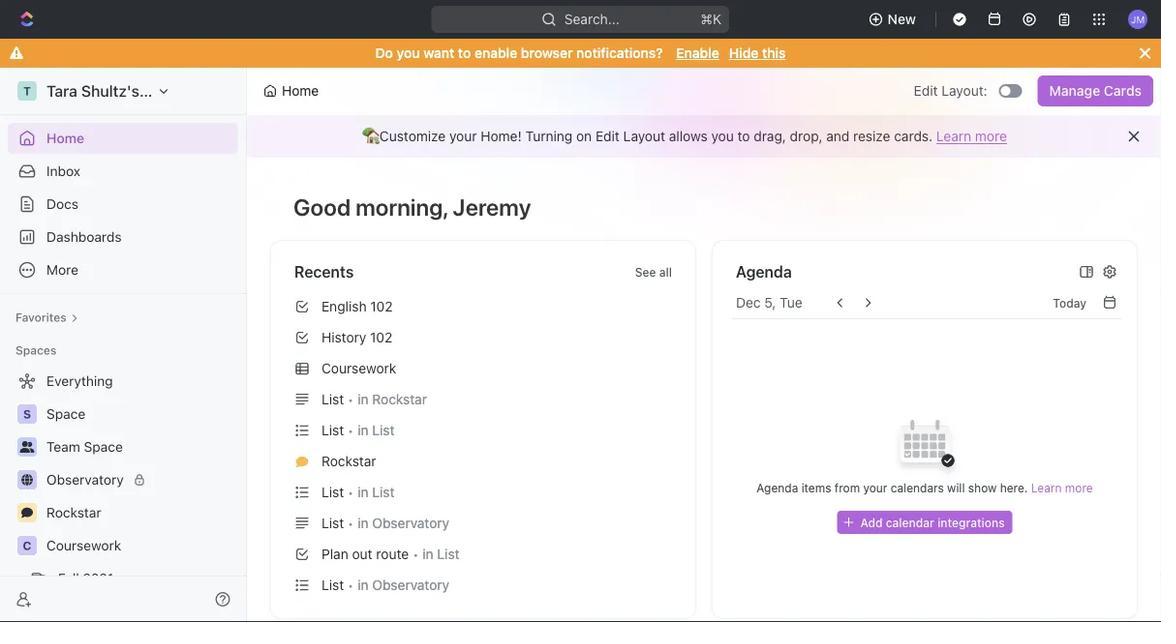 Task type: describe. For each thing, give the bounding box(es) containing it.
⌘k
[[701, 11, 722, 27]]

everything
[[46, 373, 113, 389]]

more
[[46, 262, 78, 278]]

coursework, , element
[[17, 537, 37, 556]]

recents
[[294, 263, 354, 281]]

enable
[[475, 45, 517, 61]]

inbox link
[[8, 156, 238, 187]]

customize
[[380, 128, 446, 144]]

c
[[23, 540, 31, 553]]

shultz's
[[81, 82, 139, 100]]

• inside the 'list • in rockstar'
[[348, 393, 354, 407]]

team space link
[[46, 432, 234, 463]]

docs link
[[8, 189, 238, 220]]

2021
[[83, 571, 113, 587]]

team space
[[46, 439, 123, 455]]

learn more link for 🏡 customize your home! turning on edit layout allows you to drag, drop, and resize cards.
[[937, 128, 1007, 144]]

route
[[376, 547, 409, 563]]

today button
[[1045, 292, 1095, 315]]

here.
[[1000, 481, 1028, 495]]

history
[[322, 330, 366, 346]]

and
[[826, 128, 850, 144]]

to inside alert
[[738, 128, 750, 144]]

comment image
[[21, 508, 33, 519]]

show
[[968, 481, 997, 495]]

coursework inside sidebar 'navigation'
[[46, 538, 121, 554]]

cards.
[[894, 128, 933, 144]]

0 vertical spatial learn
[[937, 128, 972, 144]]

enable
[[676, 45, 719, 61]]

dec 5, tue button
[[736, 295, 803, 311]]

items
[[802, 481, 831, 495]]

jm button
[[1123, 4, 1154, 35]]

english 102 link
[[287, 292, 680, 323]]

agenda items from your calendars will show here. learn more
[[757, 481, 1093, 495]]

fall
[[58, 571, 79, 587]]

from
[[835, 481, 860, 495]]

integrations
[[938, 516, 1005, 530]]

plan out route • in list
[[322, 547, 460, 563]]

new
[[888, 11, 916, 27]]

see all
[[635, 265, 672, 279]]

1 vertical spatial coursework link
[[46, 531, 234, 562]]

2 list • in list from the top
[[322, 485, 395, 501]]

1 list • in list from the top
[[322, 423, 395, 439]]

tara
[[46, 82, 77, 100]]

drop,
[[790, 128, 823, 144]]

resize
[[853, 128, 891, 144]]

user group image
[[20, 442, 34, 453]]

want
[[423, 45, 455, 61]]

1 vertical spatial more
[[1065, 481, 1093, 495]]

t
[[23, 84, 31, 98]]

globe image
[[21, 475, 33, 486]]

browser
[[521, 45, 573, 61]]

5,
[[765, 295, 776, 311]]

0 vertical spatial to
[[458, 45, 471, 61]]

favorites button
[[8, 306, 86, 329]]

favorites
[[15, 311, 67, 324]]

calendar
[[886, 516, 935, 530]]

102 for english 102
[[370, 299, 393, 315]]

1 horizontal spatial rockstar link
[[287, 447, 680, 478]]

out
[[352, 547, 373, 563]]

0 vertical spatial your
[[449, 128, 477, 144]]

search...
[[565, 11, 620, 27]]

0 horizontal spatial you
[[397, 45, 420, 61]]

learn more link for agenda items from your calendars will show here.
[[1031, 481, 1093, 495]]

spaces
[[15, 344, 57, 357]]

you inside alert
[[711, 128, 734, 144]]

plan
[[322, 547, 348, 563]]

hide
[[729, 45, 759, 61]]

agenda for agenda items from your calendars will show here. learn more
[[757, 481, 798, 495]]

rockstar inside tree
[[46, 505, 101, 521]]

🏡
[[362, 128, 376, 144]]

home inside home link
[[46, 130, 84, 146]]

102 for history 102
[[370, 330, 393, 346]]

english
[[322, 299, 367, 315]]

turning
[[525, 128, 573, 144]]

add calendar integrations button
[[837, 511, 1013, 535]]

workspace
[[143, 82, 224, 100]]

edit layout:
[[914, 83, 988, 99]]

notifications?
[[576, 45, 663, 61]]

fall 2021
[[58, 571, 113, 587]]

this
[[762, 45, 786, 61]]

english 102
[[322, 299, 393, 315]]



Task type: vqa. For each thing, say whether or not it's contained in the screenshot.
the rightmost H
no



Task type: locate. For each thing, give the bounding box(es) containing it.
dec
[[736, 295, 761, 311]]

morning,
[[356, 194, 448, 221]]

0 horizontal spatial more
[[975, 128, 1007, 144]]

0 vertical spatial coursework link
[[287, 354, 680, 385]]

add calendar integrations
[[860, 516, 1005, 530]]

observatory down route
[[372, 578, 450, 594]]

0 horizontal spatial rockstar link
[[46, 498, 234, 529]]

observatory inside sidebar 'navigation'
[[46, 472, 124, 488]]

1 vertical spatial learn more link
[[1031, 481, 1093, 495]]

all
[[659, 265, 672, 279]]

manage cards button
[[1038, 76, 1154, 107]]

history 102 link
[[287, 323, 680, 354]]

dec 5, tue
[[736, 295, 803, 311]]

1 horizontal spatial you
[[711, 128, 734, 144]]

0 horizontal spatial edit
[[596, 128, 620, 144]]

observatory link
[[46, 465, 234, 496]]

2 102 from the top
[[370, 330, 393, 346]]

do
[[375, 45, 393, 61]]

your left the home!
[[449, 128, 477, 144]]

1 vertical spatial rockstar link
[[46, 498, 234, 529]]

1 list • in observatory from the top
[[322, 516, 450, 532]]

1 vertical spatial observatory
[[372, 516, 450, 532]]

will
[[947, 481, 965, 495]]

0 horizontal spatial learn more link
[[937, 128, 1007, 144]]

layout
[[623, 128, 665, 144]]

0 horizontal spatial learn
[[937, 128, 972, 144]]

drag,
[[754, 128, 786, 144]]

1 horizontal spatial learn
[[1031, 481, 1062, 495]]

cards
[[1104, 83, 1142, 99]]

1 vertical spatial coursework
[[46, 538, 121, 554]]

1 vertical spatial to
[[738, 128, 750, 144]]

1 vertical spatial home
[[46, 130, 84, 146]]

102 inside english 102 link
[[370, 299, 393, 315]]

jeremy
[[453, 194, 531, 221]]

102 right english
[[370, 299, 393, 315]]

coursework link down english 102 link
[[287, 354, 680, 385]]

comment image
[[296, 456, 308, 468]]

• inside plan out route • in list
[[413, 548, 419, 562]]

0 vertical spatial space
[[46, 406, 86, 422]]

observatory up route
[[372, 516, 450, 532]]

1 horizontal spatial edit
[[914, 83, 938, 99]]

1 vertical spatial rockstar
[[322, 454, 376, 470]]

0 vertical spatial learn more link
[[937, 128, 1007, 144]]

your
[[449, 128, 477, 144], [863, 481, 888, 495]]

space
[[46, 406, 86, 422], [84, 439, 123, 455]]

list • in list down the 'list • in rockstar'
[[322, 423, 395, 439]]

1 horizontal spatial coursework link
[[287, 354, 680, 385]]

observatory down team space
[[46, 472, 124, 488]]

🏡 customize your home! turning on edit layout allows you to drag, drop, and resize cards. learn more
[[362, 128, 1007, 144]]

home!
[[481, 128, 522, 144]]

see all button
[[627, 261, 680, 284]]

space, , element
[[17, 405, 37, 424]]

inbox
[[46, 163, 80, 179]]

102
[[370, 299, 393, 315], [370, 330, 393, 346]]

rockstar link
[[287, 447, 680, 478], [46, 498, 234, 529]]

agenda left items at bottom right
[[757, 481, 798, 495]]

1 vertical spatial you
[[711, 128, 734, 144]]

learn more link right here.
[[1031, 481, 1093, 495]]

0 vertical spatial more
[[975, 128, 1007, 144]]

edit right on
[[596, 128, 620, 144]]

1 horizontal spatial your
[[863, 481, 888, 495]]

list • in observatory down plan out route • in list
[[322, 578, 450, 594]]

more button
[[8, 255, 238, 286]]

you
[[397, 45, 420, 61], [711, 128, 734, 144]]

more right here.
[[1065, 481, 1093, 495]]

coursework up fall 2021
[[46, 538, 121, 554]]

docs
[[46, 196, 78, 212]]

0 vertical spatial list • in observatory
[[322, 516, 450, 532]]

0 horizontal spatial your
[[449, 128, 477, 144]]

1 vertical spatial list • in list
[[322, 485, 395, 501]]

add
[[860, 516, 883, 530]]

coursework down history 102
[[322, 361, 396, 377]]

dashboards link
[[8, 222, 238, 253]]

tree containing everything
[[8, 366, 238, 623]]

to
[[458, 45, 471, 61], [738, 128, 750, 144]]

learn right cards.
[[937, 128, 972, 144]]

rockstar right comment image
[[322, 454, 376, 470]]

dashboards
[[46, 229, 122, 245]]

rockstar down history 102
[[372, 392, 427, 408]]

home link
[[8, 123, 238, 154]]

good morning, jeremy
[[293, 194, 531, 221]]

fall 2021 link
[[58, 564, 234, 595]]

2 list • in observatory from the top
[[322, 578, 450, 594]]

do you want to enable browser notifications? enable hide this
[[375, 45, 786, 61]]

to right 'want'
[[458, 45, 471, 61]]

0 vertical spatial rockstar link
[[287, 447, 680, 478]]

edit
[[914, 83, 938, 99], [596, 128, 620, 144]]

1 horizontal spatial more
[[1065, 481, 1093, 495]]

list • in list
[[322, 423, 395, 439], [322, 485, 395, 501]]

space up team
[[46, 406, 86, 422]]

1 horizontal spatial coursework
[[322, 361, 396, 377]]

0 vertical spatial edit
[[914, 83, 938, 99]]

1 vertical spatial agenda
[[757, 481, 798, 495]]

observatory
[[46, 472, 124, 488], [372, 516, 450, 532], [372, 578, 450, 594]]

list • in observatory up plan out route • in list
[[322, 516, 450, 532]]

your right from
[[863, 481, 888, 495]]

0 vertical spatial home
[[282, 83, 319, 99]]

tara shultz's workspace, , element
[[17, 81, 37, 101]]

1 vertical spatial your
[[863, 481, 888, 495]]

0 vertical spatial 102
[[370, 299, 393, 315]]

•
[[348, 393, 354, 407], [348, 424, 354, 438], [348, 486, 354, 500], [348, 517, 354, 531], [413, 548, 419, 562], [348, 579, 354, 593]]

1 horizontal spatial to
[[738, 128, 750, 144]]

new button
[[861, 4, 928, 35]]

layout:
[[942, 83, 988, 99]]

1 vertical spatial list • in observatory
[[322, 578, 450, 594]]

0 horizontal spatial home
[[46, 130, 84, 146]]

0 vertical spatial rockstar
[[372, 392, 427, 408]]

2 vertical spatial rockstar
[[46, 505, 101, 521]]

agenda for agenda
[[736, 263, 792, 281]]

rockstar right comment icon
[[46, 505, 101, 521]]

jm
[[1131, 13, 1145, 24]]

tree
[[8, 366, 238, 623]]

list • in observatory
[[322, 516, 450, 532], [322, 578, 450, 594]]

list • in list up out in the left bottom of the page
[[322, 485, 395, 501]]

tue
[[780, 295, 803, 311]]

manage cards
[[1050, 83, 1142, 99]]

allows
[[669, 128, 708, 144]]

space link
[[46, 399, 234, 430]]

2 vertical spatial observatory
[[372, 578, 450, 594]]

on
[[576, 128, 592, 144]]

coursework
[[322, 361, 396, 377], [46, 538, 121, 554]]

1 vertical spatial learn
[[1031, 481, 1062, 495]]

0 horizontal spatial coursework link
[[46, 531, 234, 562]]

agenda
[[736, 263, 792, 281], [757, 481, 798, 495]]

learn more link down 'layout:'
[[937, 128, 1007, 144]]

agenda up 'dec 5, tue'
[[736, 263, 792, 281]]

1 horizontal spatial home
[[282, 83, 319, 99]]

edit left 'layout:'
[[914, 83, 938, 99]]

sidebar navigation
[[0, 68, 251, 623]]

calendars
[[891, 481, 944, 495]]

1 vertical spatial edit
[[596, 128, 620, 144]]

today
[[1053, 296, 1087, 310]]

s
[[23, 408, 31, 421]]

0 vertical spatial coursework
[[322, 361, 396, 377]]

more inside alert
[[975, 128, 1007, 144]]

list • in rockstar
[[322, 392, 427, 408]]

0 horizontal spatial coursework
[[46, 538, 121, 554]]

0 vertical spatial you
[[397, 45, 420, 61]]

learn
[[937, 128, 972, 144], [1031, 481, 1062, 495]]

rockstar
[[372, 392, 427, 408], [322, 454, 376, 470], [46, 505, 101, 521]]

more down 'layout:'
[[975, 128, 1007, 144]]

good
[[293, 194, 351, 221]]

1 vertical spatial 102
[[370, 330, 393, 346]]

1 horizontal spatial learn more link
[[1031, 481, 1093, 495]]

alert
[[247, 115, 1161, 158]]

you right allows
[[711, 128, 734, 144]]

learn right here.
[[1031, 481, 1062, 495]]

in
[[358, 392, 369, 408], [358, 423, 369, 439], [358, 485, 369, 501], [358, 516, 369, 532], [423, 547, 434, 563], [358, 578, 369, 594]]

to left drag, at the top right of page
[[738, 128, 750, 144]]

tree inside sidebar 'navigation'
[[8, 366, 238, 623]]

history 102
[[322, 330, 393, 346]]

0 vertical spatial agenda
[[736, 263, 792, 281]]

see
[[635, 265, 656, 279]]

102 right history
[[370, 330, 393, 346]]

1 102 from the top
[[370, 299, 393, 315]]

102 inside history 102 link
[[370, 330, 393, 346]]

more
[[975, 128, 1007, 144], [1065, 481, 1093, 495]]

team
[[46, 439, 80, 455]]

1 vertical spatial space
[[84, 439, 123, 455]]

alert containing 🏡 customize your home! turning on edit layout allows you to drag, drop, and resize cards.
[[247, 115, 1161, 158]]

coursework link up fall 2021 "link"
[[46, 531, 234, 562]]

tara shultz's workspace
[[46, 82, 224, 100]]

you right do
[[397, 45, 420, 61]]

manage
[[1050, 83, 1101, 99]]

space right team
[[84, 439, 123, 455]]

everything link
[[8, 366, 234, 397]]

0 vertical spatial list • in list
[[322, 423, 395, 439]]

0 vertical spatial observatory
[[46, 472, 124, 488]]

0 horizontal spatial to
[[458, 45, 471, 61]]



